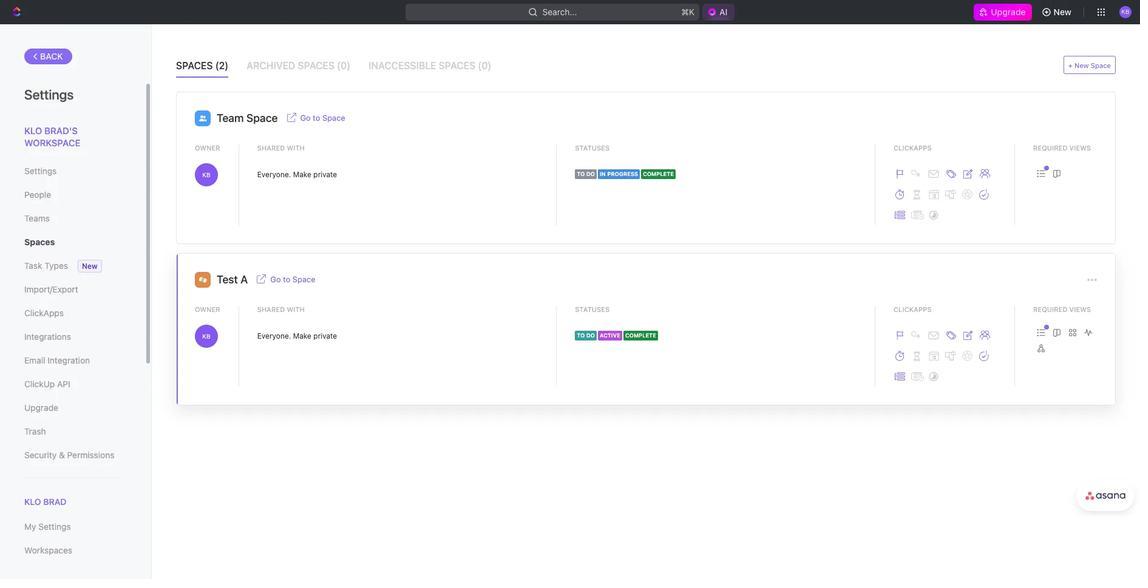 Task type: vqa. For each thing, say whether or not it's contained in the screenshot.
ALL
no



Task type: describe. For each thing, give the bounding box(es) containing it.
trash link
[[24, 422, 121, 442]]

new inside new button
[[1054, 7, 1072, 17]]

klo brad
[[24, 497, 66, 507]]

search...
[[543, 7, 577, 17]]

views for to do active complete
[[1070, 306, 1092, 313]]

back link
[[24, 49, 72, 64]]

everyone. make private for to do active complete
[[257, 332, 337, 341]]

ai
[[720, 7, 728, 17]]

clickup api
[[24, 379, 70, 389]]

workspace
[[24, 137, 80, 148]]

test
[[217, 273, 238, 286]]

settings element
[[0, 24, 152, 580]]

shared with for to do in progress complete
[[257, 144, 305, 152]]

shared for to do active complete
[[257, 306, 285, 313]]

go to space for team space
[[300, 113, 345, 122]]

kb for to do in progress complete
[[202, 171, 211, 179]]

0 horizontal spatial upgrade link
[[24, 398, 121, 419]]

everyone. for to do active complete
[[257, 332, 291, 341]]

everyone. make private for to do in progress complete
[[257, 170, 337, 179]]

archived spaces (0)
[[247, 60, 351, 71]]

⌘k
[[682, 7, 695, 17]]

inaccessible
[[369, 60, 437, 71]]

do for active
[[587, 332, 595, 339]]

private for to do active complete
[[314, 332, 337, 341]]

inaccessible spaces (0)
[[369, 60, 492, 71]]

my settings
[[24, 522, 71, 532]]

types
[[45, 261, 68, 271]]

integrations link
[[24, 327, 121, 347]]

progress
[[608, 171, 638, 178]]

shared for to do in progress complete
[[257, 144, 285, 152]]

team
[[217, 112, 244, 125]]

go to space link for test a
[[271, 274, 316, 284]]

private for to do in progress complete
[[314, 170, 337, 179]]

clickapps for to do active complete
[[894, 306, 932, 313]]

(0) for archived spaces (0)
[[337, 60, 351, 71]]

to do active complete
[[577, 332, 657, 339]]

make for to do in progress complete
[[293, 170, 312, 179]]

required views for to do in progress complete
[[1034, 144, 1092, 152]]

email integration link
[[24, 350, 121, 371]]

to left in
[[577, 171, 585, 178]]

ai button
[[703, 4, 735, 21]]

do for in
[[587, 171, 595, 178]]

people
[[24, 190, 51, 200]]

&
[[59, 450, 65, 460]]

+
[[1069, 61, 1073, 69]]

hands asl interpreting image
[[199, 277, 207, 283]]

go for test a
[[271, 274, 281, 284]]

test a
[[217, 273, 248, 286]]

clickapps inside settings element
[[24, 308, 64, 318]]

to down archived spaces (0)
[[313, 113, 320, 122]]

upgrade inside settings element
[[24, 403, 58, 413]]

everyone. for to do in progress complete
[[257, 170, 291, 179]]

0 vertical spatial upgrade link
[[975, 4, 1032, 21]]

to do in progress complete
[[577, 171, 674, 178]]

email integration
[[24, 355, 90, 366]]

team space
[[217, 112, 278, 125]]

clickup
[[24, 379, 55, 389]]

to left active
[[577, 332, 585, 339]]

brad
[[43, 497, 66, 507]]

trash
[[24, 426, 46, 437]]

owner for to do active complete
[[195, 306, 220, 313]]

settings inside my settings link
[[38, 522, 71, 532]]

spaces right inaccessible
[[439, 60, 476, 71]]

clickapps link
[[24, 303, 121, 324]]

statuses for in
[[575, 144, 610, 152]]

active
[[600, 332, 621, 339]]

task
[[24, 261, 42, 271]]

+ new space
[[1069, 61, 1112, 69]]

import/export
[[24, 284, 78, 295]]

(2)
[[215, 60, 229, 71]]

klo brad's workspace
[[24, 125, 80, 148]]

workspaces link
[[24, 541, 121, 561]]

settings inside settings link
[[24, 166, 57, 176]]

security & permissions
[[24, 450, 114, 460]]

go to space for test a
[[271, 274, 316, 284]]



Task type: locate. For each thing, give the bounding box(es) containing it.
1 vertical spatial go to space link
[[271, 274, 316, 284]]

2 shared with from the top
[[257, 306, 305, 313]]

teams link
[[24, 208, 121, 229]]

new right +
[[1075, 61, 1090, 69]]

2 do from the top
[[587, 332, 595, 339]]

go to space
[[300, 113, 345, 122], [271, 274, 316, 284]]

klo inside klo brad's workspace
[[24, 125, 42, 136]]

everyone. make private
[[257, 170, 337, 179], [257, 332, 337, 341]]

owner down hands asl interpreting icon
[[195, 306, 220, 313]]

settings
[[24, 87, 74, 103], [24, 166, 57, 176], [38, 522, 71, 532]]

0 vertical spatial owner
[[195, 144, 220, 152]]

workspaces
[[24, 546, 72, 556]]

user group image
[[199, 115, 207, 121]]

0 vertical spatial shared
[[257, 144, 285, 152]]

task types
[[24, 261, 68, 271]]

required views
[[1034, 144, 1092, 152], [1034, 306, 1092, 313]]

clickup api link
[[24, 374, 121, 395]]

0 vertical spatial complete
[[643, 171, 674, 178]]

spaces inside spaces link
[[24, 237, 55, 247]]

upgrade link
[[975, 4, 1032, 21], [24, 398, 121, 419]]

clickapps
[[894, 144, 932, 152], [894, 306, 932, 313], [24, 308, 64, 318]]

with
[[287, 144, 305, 152], [287, 306, 305, 313]]

people link
[[24, 185, 121, 205]]

security
[[24, 450, 57, 460]]

1 vertical spatial everyone.
[[257, 332, 291, 341]]

upgrade link left new button
[[975, 4, 1032, 21]]

go right a
[[271, 274, 281, 284]]

1 vertical spatial upgrade link
[[24, 398, 121, 419]]

kb button
[[1116, 2, 1136, 22], [195, 163, 220, 186], [195, 325, 220, 348]]

import/export link
[[24, 279, 121, 300]]

spaces left (2)
[[176, 60, 213, 71]]

1 required from the top
[[1034, 144, 1068, 152]]

0 vertical spatial private
[[314, 170, 337, 179]]

views for to do in progress complete
[[1070, 144, 1092, 152]]

0 vertical spatial required views
[[1034, 144, 1092, 152]]

new button
[[1037, 2, 1079, 22]]

0 vertical spatial everyone. make private
[[257, 170, 337, 179]]

make for to do active complete
[[293, 332, 312, 341]]

to
[[313, 113, 320, 122], [577, 171, 585, 178], [283, 274, 291, 284], [577, 332, 585, 339]]

1 everyone. make private from the top
[[257, 170, 337, 179]]

shared with for to do active complete
[[257, 306, 305, 313]]

my
[[24, 522, 36, 532]]

1 vertical spatial everyone. make private
[[257, 332, 337, 341]]

1 vertical spatial owner
[[195, 306, 220, 313]]

settings up brad's
[[24, 87, 74, 103]]

required for to do active complete
[[1034, 306, 1068, 313]]

space
[[1091, 61, 1112, 69], [247, 112, 278, 125], [323, 113, 345, 122], [293, 274, 316, 284]]

security & permissions link
[[24, 445, 121, 466]]

statuses up active
[[575, 306, 610, 313]]

2 vertical spatial kb button
[[195, 325, 220, 348]]

go to space link down archived spaces (0)
[[300, 112, 345, 122]]

spaces link
[[24, 232, 121, 253]]

private
[[314, 170, 337, 179], [314, 332, 337, 341]]

0 horizontal spatial new
[[82, 262, 98, 271]]

back
[[40, 51, 63, 61]]

1 vertical spatial make
[[293, 332, 312, 341]]

upgrade left new button
[[992, 7, 1026, 17]]

in
[[600, 171, 606, 178]]

upgrade
[[992, 7, 1026, 17], [24, 403, 58, 413]]

integrations
[[24, 332, 71, 342]]

0 vertical spatial required
[[1034, 144, 1068, 152]]

2 required from the top
[[1034, 306, 1068, 313]]

archived
[[247, 60, 295, 71]]

1 vertical spatial do
[[587, 332, 595, 339]]

1 vertical spatial klo
[[24, 497, 41, 507]]

0 vertical spatial statuses
[[575, 144, 610, 152]]

required
[[1034, 144, 1068, 152], [1034, 306, 1068, 313]]

complete right active
[[626, 332, 657, 339]]

do left in
[[587, 171, 595, 178]]

go to space down archived spaces (0)
[[300, 113, 345, 122]]

1 shared with from the top
[[257, 144, 305, 152]]

0 vertical spatial new
[[1054, 7, 1072, 17]]

2 shared from the top
[[257, 306, 285, 313]]

1 vertical spatial go to space
[[271, 274, 316, 284]]

with for to do in progress complete
[[287, 144, 305, 152]]

do
[[587, 171, 595, 178], [587, 332, 595, 339]]

2 vertical spatial settings
[[38, 522, 71, 532]]

1 vertical spatial shared with
[[257, 306, 305, 313]]

new up import/export link
[[82, 262, 98, 271]]

1 vertical spatial settings
[[24, 166, 57, 176]]

1 everyone. from the top
[[257, 170, 291, 179]]

1 vertical spatial kb button
[[195, 163, 220, 186]]

go to space link right a
[[271, 274, 316, 284]]

1 vertical spatial required views
[[1034, 306, 1092, 313]]

2 views from the top
[[1070, 306, 1092, 313]]

0 horizontal spatial go
[[271, 274, 281, 284]]

brad's
[[44, 125, 78, 136]]

klo for klo brad
[[24, 497, 41, 507]]

1 vertical spatial statuses
[[575, 306, 610, 313]]

1 vertical spatial new
[[1075, 61, 1090, 69]]

1 vertical spatial private
[[314, 332, 337, 341]]

kb button for to do in progress complete
[[195, 163, 220, 186]]

1 horizontal spatial go
[[300, 113, 311, 122]]

0 vertical spatial with
[[287, 144, 305, 152]]

2 horizontal spatial new
[[1075, 61, 1090, 69]]

owner down user group "icon"
[[195, 144, 220, 152]]

spaces
[[176, 60, 213, 71], [298, 60, 335, 71], [439, 60, 476, 71], [24, 237, 55, 247]]

go to space link for team space
[[300, 112, 345, 122]]

0 vertical spatial everyone.
[[257, 170, 291, 179]]

permissions
[[67, 450, 114, 460]]

make
[[293, 170, 312, 179], [293, 332, 312, 341]]

a
[[241, 273, 248, 286]]

(0) for inaccessible spaces (0)
[[478, 60, 492, 71]]

complete
[[643, 171, 674, 178], [626, 332, 657, 339]]

go to space link
[[300, 112, 345, 122], [271, 274, 316, 284]]

0 vertical spatial go
[[300, 113, 311, 122]]

go
[[300, 113, 311, 122], [271, 274, 281, 284]]

1 vertical spatial shared
[[257, 306, 285, 313]]

0 horizontal spatial upgrade
[[24, 403, 58, 413]]

complete right the 'progress'
[[643, 171, 674, 178]]

upgrade link up "trash" link
[[24, 398, 121, 419]]

owner
[[195, 144, 220, 152], [195, 306, 220, 313]]

0 vertical spatial kb button
[[1116, 2, 1136, 22]]

settings link
[[24, 161, 121, 182]]

1 vertical spatial kb
[[202, 171, 211, 179]]

0 vertical spatial make
[[293, 170, 312, 179]]

1 vertical spatial views
[[1070, 306, 1092, 313]]

2 required views from the top
[[1034, 306, 1092, 313]]

settings up people
[[24, 166, 57, 176]]

2 (0) from the left
[[478, 60, 492, 71]]

spaces (2)
[[176, 60, 229, 71]]

my settings link
[[24, 517, 121, 538]]

klo for klo brad's workspace
[[24, 125, 42, 136]]

0 vertical spatial shared with
[[257, 144, 305, 152]]

0 vertical spatial kb
[[1122, 8, 1130, 15]]

2 private from the top
[[314, 332, 337, 341]]

1 horizontal spatial upgrade link
[[975, 4, 1032, 21]]

2 vertical spatial kb
[[202, 333, 211, 340]]

2 everyone. from the top
[[257, 332, 291, 341]]

1 statuses from the top
[[575, 144, 610, 152]]

0 vertical spatial views
[[1070, 144, 1092, 152]]

0 vertical spatial klo
[[24, 125, 42, 136]]

1 with from the top
[[287, 144, 305, 152]]

statuses
[[575, 144, 610, 152], [575, 306, 610, 313]]

views
[[1070, 144, 1092, 152], [1070, 306, 1092, 313]]

go down archived spaces (0)
[[300, 113, 311, 122]]

klo
[[24, 125, 42, 136], [24, 497, 41, 507]]

1 vertical spatial complete
[[626, 332, 657, 339]]

to right a
[[283, 274, 291, 284]]

0 vertical spatial upgrade
[[992, 7, 1026, 17]]

spaces down teams
[[24, 237, 55, 247]]

2 everyone. make private from the top
[[257, 332, 337, 341]]

klo up the workspace
[[24, 125, 42, 136]]

2 statuses from the top
[[575, 306, 610, 313]]

new
[[1054, 7, 1072, 17], [1075, 61, 1090, 69], [82, 262, 98, 271]]

1 make from the top
[[293, 170, 312, 179]]

kb for to do active complete
[[202, 333, 211, 340]]

2 with from the top
[[287, 306, 305, 313]]

integration
[[48, 355, 90, 366]]

1 (0) from the left
[[337, 60, 351, 71]]

required for to do in progress complete
[[1034, 144, 1068, 152]]

1 vertical spatial with
[[287, 306, 305, 313]]

1 views from the top
[[1070, 144, 1092, 152]]

with for to do active complete
[[287, 306, 305, 313]]

statuses up in
[[575, 144, 610, 152]]

1 vertical spatial go
[[271, 274, 281, 284]]

statuses for active
[[575, 306, 610, 313]]

do left active
[[587, 332, 595, 339]]

0 vertical spatial go to space link
[[300, 112, 345, 122]]

upgrade down clickup at left bottom
[[24, 403, 58, 413]]

1 owner from the top
[[195, 144, 220, 152]]

spaces right the archived
[[298, 60, 335, 71]]

1 klo from the top
[[24, 125, 42, 136]]

settings right "my"
[[38, 522, 71, 532]]

0 vertical spatial go to space
[[300, 113, 345, 122]]

owner for to do in progress complete
[[195, 144, 220, 152]]

1 horizontal spatial upgrade
[[992, 7, 1026, 17]]

kb
[[1122, 8, 1130, 15], [202, 171, 211, 179], [202, 333, 211, 340]]

new up +
[[1054, 7, 1072, 17]]

teams
[[24, 213, 50, 224]]

shared with
[[257, 144, 305, 152], [257, 306, 305, 313]]

2 klo from the top
[[24, 497, 41, 507]]

shared
[[257, 144, 285, 152], [257, 306, 285, 313]]

go for team space
[[300, 113, 311, 122]]

2 vertical spatial new
[[82, 262, 98, 271]]

(0)
[[337, 60, 351, 71], [478, 60, 492, 71]]

1 vertical spatial upgrade
[[24, 403, 58, 413]]

2 owner from the top
[[195, 306, 220, 313]]

0 vertical spatial do
[[587, 171, 595, 178]]

kb button for to do active complete
[[195, 325, 220, 348]]

api
[[57, 379, 70, 389]]

1 horizontal spatial (0)
[[478, 60, 492, 71]]

go to space right a
[[271, 274, 316, 284]]

1 vertical spatial required
[[1034, 306, 1068, 313]]

new inside settings element
[[82, 262, 98, 271]]

1 horizontal spatial new
[[1054, 7, 1072, 17]]

everyone.
[[257, 170, 291, 179], [257, 332, 291, 341]]

0 vertical spatial settings
[[24, 87, 74, 103]]

0 horizontal spatial (0)
[[337, 60, 351, 71]]

1 do from the top
[[587, 171, 595, 178]]

email
[[24, 355, 45, 366]]

klo left brad
[[24, 497, 41, 507]]

1 private from the top
[[314, 170, 337, 179]]

2 make from the top
[[293, 332, 312, 341]]

1 required views from the top
[[1034, 144, 1092, 152]]

required views for to do active complete
[[1034, 306, 1092, 313]]

clickapps for to do in progress complete
[[894, 144, 932, 152]]

1 shared from the top
[[257, 144, 285, 152]]



